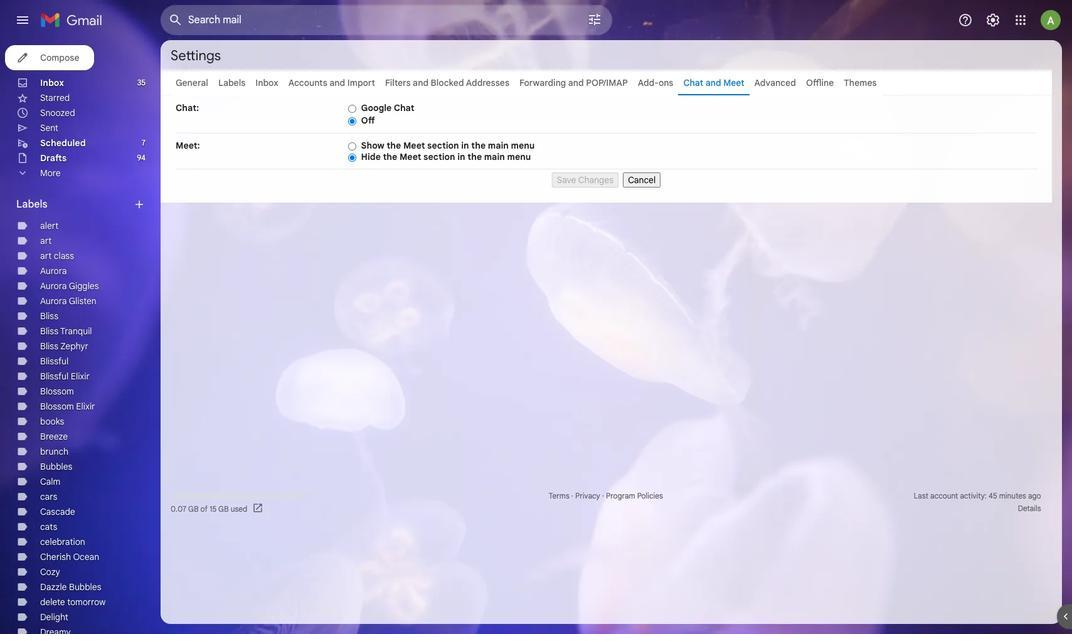 Task type: describe. For each thing, give the bounding box(es) containing it.
more
[[40, 168, 61, 179]]

main menu image
[[15, 13, 30, 28]]

delight link
[[40, 612, 68, 623]]

alert
[[40, 220, 59, 232]]

blossom elixir link
[[40, 401, 95, 412]]

forwarding and pop/imap link
[[520, 77, 628, 88]]

bliss tranquil link
[[40, 326, 92, 337]]

art class
[[40, 250, 74, 262]]

dazzle
[[40, 582, 67, 593]]

bliss for bliss zephyr
[[40, 341, 58, 352]]

labels navigation
[[0, 40, 161, 634]]

settings image
[[986, 13, 1001, 28]]

blissful elixir link
[[40, 371, 90, 382]]

blossom elixir
[[40, 401, 95, 412]]

aurora glisten link
[[40, 296, 96, 307]]

addresses
[[466, 77, 510, 88]]

aurora giggles link
[[40, 280, 99, 292]]

labels link
[[218, 77, 245, 88]]

aurora for aurora link
[[40, 265, 67, 277]]

bliss zephyr link
[[40, 341, 88, 352]]

Search mail text field
[[188, 14, 552, 26]]

cherish
[[40, 552, 71, 563]]

aurora link
[[40, 265, 67, 277]]

glisten
[[69, 296, 96, 307]]

15
[[210, 504, 217, 514]]

hide
[[361, 151, 381, 163]]

meet for hide
[[400, 151, 421, 163]]

1 inbox link from the left
[[40, 77, 64, 88]]

dazzle bubbles link
[[40, 582, 101, 593]]

scheduled link
[[40, 137, 86, 149]]

program policies link
[[606, 491, 663, 501]]

1 · from the left
[[571, 491, 573, 501]]

breeze
[[40, 431, 68, 442]]

aurora for aurora glisten
[[40, 296, 67, 307]]

and for forwarding
[[568, 77, 584, 88]]

privacy
[[575, 491, 600, 501]]

delete tomorrow link
[[40, 597, 106, 608]]

ons
[[659, 77, 673, 88]]

Off radio
[[348, 117, 356, 126]]

cherish ocean
[[40, 552, 99, 563]]

alert link
[[40, 220, 59, 232]]

1 vertical spatial bubbles
[[69, 582, 101, 593]]

follow link to manage storage image
[[252, 503, 265, 515]]

bubbles link
[[40, 461, 72, 472]]

94
[[137, 153, 146, 163]]

offline link
[[806, 77, 834, 88]]

and for chat
[[706, 77, 721, 88]]

class
[[54, 250, 74, 262]]

show
[[361, 140, 385, 151]]

filters
[[385, 77, 411, 88]]

themes link
[[844, 77, 877, 88]]

labels for labels link
[[218, 77, 245, 88]]

themes
[[844, 77, 877, 88]]

aurora for aurora giggles
[[40, 280, 67, 292]]

details
[[1018, 504, 1041, 513]]

inbox for first inbox link from left
[[40, 77, 64, 88]]

menu for show the meet section in the main menu
[[511, 140, 535, 151]]

delete
[[40, 597, 65, 608]]

giggles
[[69, 280, 99, 292]]

show the meet section in the main menu
[[361, 140, 535, 151]]

2 gb from the left
[[218, 504, 229, 514]]

offline
[[806, 77, 834, 88]]

add-ons
[[638, 77, 673, 88]]

7
[[142, 138, 146, 147]]

2 · from the left
[[602, 491, 604, 501]]

books
[[40, 416, 64, 427]]

snoozed link
[[40, 107, 75, 119]]

compose
[[40, 52, 79, 63]]

last
[[914, 491, 929, 501]]

blossom for blossom elixir
[[40, 401, 74, 412]]

advanced search options image
[[582, 7, 607, 32]]

forwarding and pop/imap
[[520, 77, 628, 88]]

account
[[931, 491, 958, 501]]

ocean
[[73, 552, 99, 563]]

chat and meet
[[684, 77, 745, 88]]

calm
[[40, 476, 60, 488]]

details link
[[1018, 504, 1041, 513]]

forwarding
[[520, 77, 566, 88]]

cascade link
[[40, 506, 75, 518]]

blossom link
[[40, 386, 74, 397]]

chat:
[[176, 102, 199, 114]]

general
[[176, 77, 208, 88]]

elixir for blossom elixir
[[76, 401, 95, 412]]

privacy link
[[575, 491, 600, 501]]

google chat
[[361, 102, 414, 114]]

main for hide the meet section in the main menu
[[484, 151, 505, 163]]

meet:
[[176, 140, 200, 151]]

filters and blocked addresses
[[385, 77, 510, 88]]

brunch
[[40, 446, 69, 457]]

zephyr
[[61, 341, 88, 352]]

0.07
[[171, 504, 187, 514]]

blissful elixir
[[40, 371, 90, 382]]

delete tomorrow
[[40, 597, 106, 608]]

0 vertical spatial chat
[[684, 77, 703, 88]]

save changes
[[557, 174, 614, 186]]

cascade
[[40, 506, 75, 518]]

import
[[347, 77, 375, 88]]

cancel button
[[623, 173, 661, 188]]

blissful for blissful elixir
[[40, 371, 69, 382]]



Task type: locate. For each thing, give the bounding box(es) containing it.
terms
[[549, 491, 570, 501]]

labels right general link
[[218, 77, 245, 88]]

bliss zephyr
[[40, 341, 88, 352]]

navigation containing save changes
[[176, 169, 1037, 188]]

2 and from the left
[[413, 77, 429, 88]]

2 blossom from the top
[[40, 401, 74, 412]]

bubbles down brunch link
[[40, 461, 72, 472]]

hide the meet section in the main menu
[[361, 151, 531, 163]]

cars
[[40, 491, 57, 503]]

elixir up blossom link
[[71, 371, 90, 382]]

art down alert
[[40, 235, 52, 247]]

2 aurora from the top
[[40, 280, 67, 292]]

labels inside navigation
[[16, 198, 47, 211]]

bliss up blissful link
[[40, 341, 58, 352]]

section for show
[[427, 140, 459, 151]]

advanced link
[[755, 77, 796, 88]]

1 vertical spatial elixir
[[76, 401, 95, 412]]

0 horizontal spatial inbox
[[40, 77, 64, 88]]

35
[[137, 78, 146, 87]]

celebration link
[[40, 536, 85, 548]]

cats link
[[40, 521, 57, 533]]

1 vertical spatial chat
[[394, 102, 414, 114]]

blossom for blossom link
[[40, 386, 74, 397]]

1 horizontal spatial labels
[[218, 77, 245, 88]]

bliss for bliss link
[[40, 311, 58, 322]]

blissful down the bliss zephyr
[[40, 356, 69, 367]]

blissful for blissful link
[[40, 356, 69, 367]]

google
[[361, 102, 392, 114]]

accounts
[[288, 77, 327, 88]]

advanced
[[755, 77, 796, 88]]

elixir down the blissful elixir
[[76, 401, 95, 412]]

Hide the Meet section in the main menu radio
[[348, 153, 356, 162]]

0 horizontal spatial gb
[[188, 504, 199, 514]]

changes
[[578, 174, 614, 186]]

and right 'filters'
[[413, 77, 429, 88]]

drafts link
[[40, 152, 67, 164]]

art
[[40, 235, 52, 247], [40, 250, 52, 262]]

pop/imap
[[586, 77, 628, 88]]

delight
[[40, 612, 68, 623]]

2 vertical spatial aurora
[[40, 296, 67, 307]]

aurora down art class
[[40, 265, 67, 277]]

1 horizontal spatial chat
[[684, 77, 703, 88]]

brunch link
[[40, 446, 69, 457]]

program
[[606, 491, 635, 501]]

45
[[989, 491, 997, 501]]

2 bliss from the top
[[40, 326, 58, 337]]

cozy
[[40, 567, 60, 578]]

0 vertical spatial aurora
[[40, 265, 67, 277]]

gb left of
[[188, 504, 199, 514]]

gb
[[188, 504, 199, 514], [218, 504, 229, 514]]

chat right ons in the top of the page
[[684, 77, 703, 88]]

1 and from the left
[[330, 77, 345, 88]]

labels heading
[[16, 198, 133, 211]]

2 blissful from the top
[[40, 371, 69, 382]]

the
[[387, 140, 401, 151], [471, 140, 486, 151], [383, 151, 397, 163], [468, 151, 482, 163]]

inbox inside labels navigation
[[40, 77, 64, 88]]

0 vertical spatial art
[[40, 235, 52, 247]]

aurora glisten
[[40, 296, 96, 307]]

support image
[[958, 13, 973, 28]]

2 vertical spatial bliss
[[40, 341, 58, 352]]

bliss for bliss tranquil
[[40, 326, 58, 337]]

navigation
[[176, 169, 1037, 188]]

bliss link
[[40, 311, 58, 322]]

snoozed
[[40, 107, 75, 119]]

celebration
[[40, 536, 85, 548]]

filters and blocked addresses link
[[385, 77, 510, 88]]

Show the Meet section in the main menu radio
[[348, 142, 356, 151]]

1 vertical spatial bliss
[[40, 326, 58, 337]]

cats
[[40, 521, 57, 533]]

aurora down aurora link
[[40, 280, 67, 292]]

tranquil
[[60, 326, 92, 337]]

1 gb from the left
[[188, 504, 199, 514]]

art for art link
[[40, 235, 52, 247]]

policies
[[637, 491, 663, 501]]

sent
[[40, 122, 58, 134]]

1 art from the top
[[40, 235, 52, 247]]

section for hide
[[424, 151, 455, 163]]

2 inbox link from the left
[[256, 77, 278, 88]]

cherish ocean link
[[40, 552, 99, 563]]

blissful down blissful link
[[40, 371, 69, 382]]

blossom down blossom link
[[40, 401, 74, 412]]

0 vertical spatial bliss
[[40, 311, 58, 322]]

bubbles up tomorrow on the bottom left
[[69, 582, 101, 593]]

cancel
[[628, 174, 656, 186]]

3 bliss from the top
[[40, 341, 58, 352]]

aurora
[[40, 265, 67, 277], [40, 280, 67, 292], [40, 296, 67, 307]]

minutes
[[999, 491, 1026, 501]]

starred
[[40, 92, 70, 104]]

blocked
[[431, 77, 464, 88]]

menu for hide the meet section in the main menu
[[507, 151, 531, 163]]

meet for chat
[[724, 77, 745, 88]]

cozy link
[[40, 567, 60, 578]]

art down art link
[[40, 250, 52, 262]]

more button
[[0, 166, 151, 181]]

Google Chat radio
[[348, 104, 356, 113]]

blissful
[[40, 356, 69, 367], [40, 371, 69, 382]]

1 blissful from the top
[[40, 356, 69, 367]]

activity:
[[960, 491, 987, 501]]

terms link
[[549, 491, 570, 501]]

footer containing terms
[[161, 490, 1052, 515]]

0 vertical spatial blissful
[[40, 356, 69, 367]]

and for accounts
[[330, 77, 345, 88]]

· right the privacy link
[[602, 491, 604, 501]]

and right ons in the top of the page
[[706, 77, 721, 88]]

calm link
[[40, 476, 60, 488]]

add-ons link
[[638, 77, 673, 88]]

· right terms
[[571, 491, 573, 501]]

meet
[[724, 77, 745, 88], [403, 140, 425, 151], [400, 151, 421, 163]]

main for show the meet section in the main menu
[[488, 140, 509, 151]]

1 blossom from the top
[[40, 386, 74, 397]]

search mail image
[[164, 9, 187, 31]]

main
[[488, 140, 509, 151], [484, 151, 505, 163]]

0 vertical spatial labels
[[218, 77, 245, 88]]

·
[[571, 491, 573, 501], [602, 491, 604, 501]]

None search field
[[161, 5, 612, 35]]

1 bliss from the top
[[40, 311, 58, 322]]

and for filters
[[413, 77, 429, 88]]

meet for show
[[403, 140, 425, 151]]

blissful link
[[40, 356, 69, 367]]

art link
[[40, 235, 52, 247]]

0 horizontal spatial ·
[[571, 491, 573, 501]]

inbox
[[40, 77, 64, 88], [256, 77, 278, 88]]

1 vertical spatial art
[[40, 250, 52, 262]]

gmail image
[[40, 8, 109, 33]]

gb right 15
[[218, 504, 229, 514]]

inbox up "starred"
[[40, 77, 64, 88]]

labels for labels heading
[[16, 198, 47, 211]]

1 vertical spatial aurora
[[40, 280, 67, 292]]

2 art from the top
[[40, 250, 52, 262]]

and left import
[[330, 77, 345, 88]]

and left pop/imap
[[568, 77, 584, 88]]

2 inbox from the left
[[256, 77, 278, 88]]

1 vertical spatial blissful
[[40, 371, 69, 382]]

chat down 'filters'
[[394, 102, 414, 114]]

4 and from the left
[[706, 77, 721, 88]]

aurora up bliss link
[[40, 296, 67, 307]]

sent link
[[40, 122, 58, 134]]

1 inbox from the left
[[40, 77, 64, 88]]

elixir
[[71, 371, 90, 382], [76, 401, 95, 412]]

0.07 gb of 15 gb used
[[171, 504, 247, 514]]

bliss down bliss link
[[40, 326, 58, 337]]

elixir for blissful elixir
[[71, 371, 90, 382]]

in for hide the meet section in the main menu
[[458, 151, 465, 163]]

1 horizontal spatial inbox
[[256, 77, 278, 88]]

footer
[[161, 490, 1052, 515]]

0 vertical spatial elixir
[[71, 371, 90, 382]]

1 aurora from the top
[[40, 265, 67, 277]]

inbox right labels link
[[256, 77, 278, 88]]

bliss up 'bliss tranquil'
[[40, 311, 58, 322]]

inbox link up "starred"
[[40, 77, 64, 88]]

1 horizontal spatial inbox link
[[256, 77, 278, 88]]

0 horizontal spatial inbox link
[[40, 77, 64, 88]]

3 aurora from the top
[[40, 296, 67, 307]]

inbox for 2nd inbox link from the left
[[256, 77, 278, 88]]

compose button
[[5, 45, 94, 70]]

0 horizontal spatial chat
[[394, 102, 414, 114]]

0 horizontal spatial labels
[[16, 198, 47, 211]]

0 vertical spatial blossom
[[40, 386, 74, 397]]

3 and from the left
[[568, 77, 584, 88]]

off
[[361, 115, 375, 126]]

labels
[[218, 77, 245, 88], [16, 198, 47, 211]]

labels up alert link
[[16, 198, 47, 211]]

general link
[[176, 77, 208, 88]]

art class link
[[40, 250, 74, 262]]

art for art class
[[40, 250, 52, 262]]

dazzle bubbles
[[40, 582, 101, 593]]

in for show the meet section in the main menu
[[461, 140, 469, 151]]

1 vertical spatial blossom
[[40, 401, 74, 412]]

1 vertical spatial labels
[[16, 198, 47, 211]]

used
[[231, 504, 247, 514]]

of
[[201, 504, 208, 514]]

blossom down the blissful elixir link
[[40, 386, 74, 397]]

1 horizontal spatial gb
[[218, 504, 229, 514]]

chat and meet link
[[684, 77, 745, 88]]

0 vertical spatial bubbles
[[40, 461, 72, 472]]

starred link
[[40, 92, 70, 104]]

inbox link right labels link
[[256, 77, 278, 88]]

cars link
[[40, 491, 57, 503]]

add-
[[638, 77, 659, 88]]

1 horizontal spatial ·
[[602, 491, 604, 501]]



Task type: vqa. For each thing, say whether or not it's contained in the screenshot.
the right top
no



